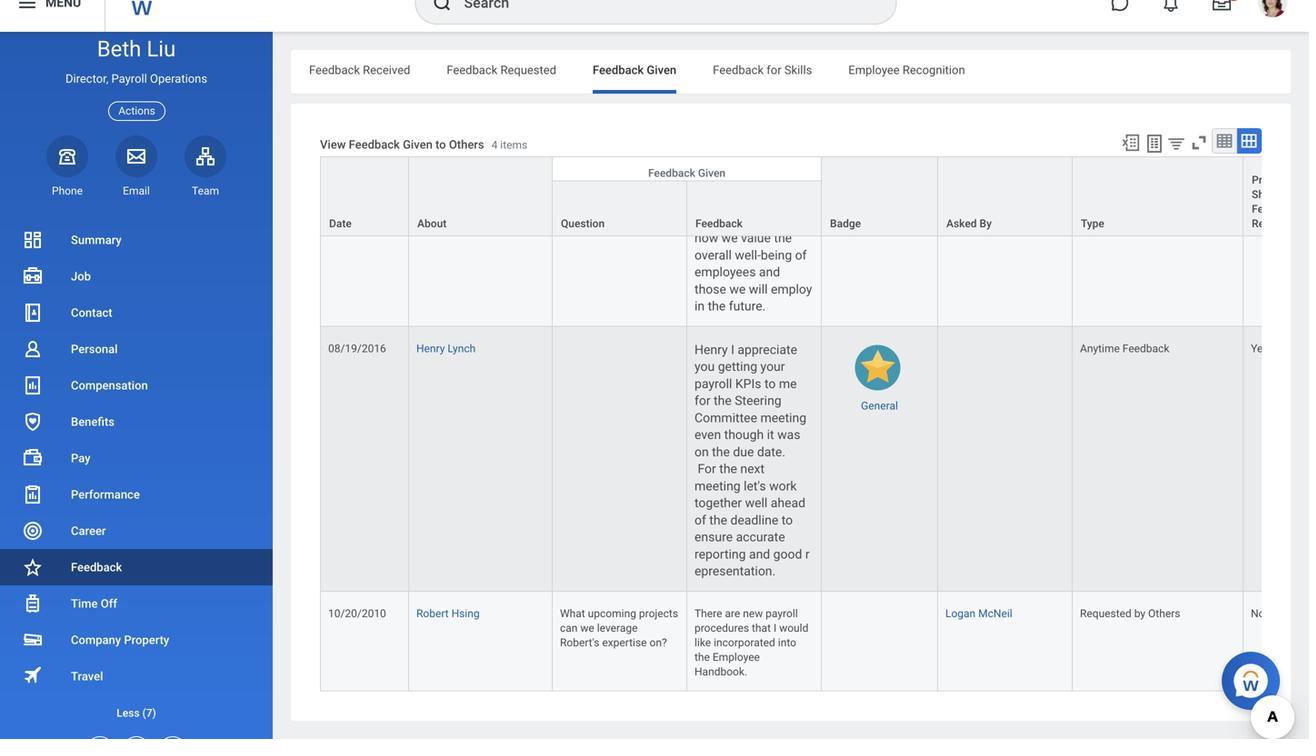 Task type: vqa. For each thing, say whether or not it's contained in the screenshot.
for inside Congratulations on the successful delivery of our enhanced benefit offerings. Being proactive through research to stay on top of the market and the best value- added services for our workforce shows how we value the overall well-being of employees and those we will employ in the future.
yes



Task type: describe. For each thing, give the bounding box(es) containing it.
henry for henry lynch
[[417, 342, 445, 355]]

the right in
[[708, 299, 726, 314]]

1 vertical spatial on
[[788, 145, 802, 160]]

future.
[[729, 299, 766, 314]]

no
[[1251, 607, 1265, 620]]

good
[[774, 547, 802, 562]]

skills
[[785, 63, 812, 77]]

inbox large image
[[1213, 0, 1231, 12]]

0 vertical spatial on
[[788, 43, 802, 58]]

logan mcneil
[[946, 607, 1013, 620]]

being
[[761, 248, 792, 263]]

through
[[750, 128, 794, 143]]

delivery
[[695, 77, 738, 92]]

benefits link
[[0, 404, 273, 440]]

badge
[[830, 217, 861, 230]]

work
[[769, 479, 797, 494]]

and inside henry i appreciate you getting your payroll kpis to me for the steering committee meeting even though it was on the due date. for the next meeting let's work together well ahead of the deadline to ensure accurate reporting and good
[[749, 547, 770, 562]]

by
[[1135, 607, 1146, 620]]

phone beth liu element
[[46, 184, 88, 198]]

list containing summary
[[0, 222, 273, 731]]

property
[[124, 633, 169, 647]]

feedback inside list
[[71, 561, 122, 574]]

notifications large image
[[1162, 0, 1180, 12]]

off
[[101, 597, 117, 611]]

that
[[752, 622, 771, 635]]

(7)
[[142, 707, 156, 720]]

travel link
[[0, 658, 273, 695]]

hsing
[[452, 607, 480, 620]]

justify image
[[16, 0, 38, 14]]

beth liu
[[97, 36, 176, 62]]

given inside popup button
[[698, 167, 726, 179]]

feedback given button
[[553, 157, 821, 180]]

congratulations
[[695, 43, 785, 58]]

though
[[724, 428, 764, 443]]

feedback inside popup button
[[696, 217, 743, 230]]

on inside henry i appreciate you getting your payroll kpis to me for the steering committee meeting even though it was on the due date. for the next meeting let's work together well ahead of the deadline to ensure accurate reporting and good
[[695, 445, 709, 460]]

performance image
[[22, 484, 44, 506]]

1 vertical spatial given
[[403, 138, 433, 151]]

henry i appreciate you getting your payroll kpis to me for the steering committee meeting even though it was on the due date. for the next meeting let's work together well ahead of the deadline to ensure accurate reporting and good
[[695, 342, 810, 562]]

0 vertical spatial given
[[647, 63, 677, 77]]

top
[[695, 162, 713, 177]]

feedback column header
[[688, 157, 822, 237]]

robert hsing
[[417, 607, 480, 620]]

type
[[1081, 217, 1105, 230]]

1 vertical spatial and
[[759, 265, 780, 280]]

type column header
[[1073, 156, 1244, 237]]

less
[[117, 707, 140, 720]]

time
[[71, 597, 98, 611]]

export to excel image
[[1121, 133, 1141, 153]]

the up added
[[719, 179, 737, 194]]

well
[[745, 496, 768, 511]]

being
[[752, 111, 784, 126]]

for inside henry i appreciate you getting your payroll kpis to me for the steering committee meeting even though it was on the due date. for the next meeting let's work together well ahead of the deadline to ensure accurate reporting and good
[[695, 393, 711, 408]]

about column header
[[409, 156, 553, 237]]

about
[[417, 217, 447, 230]]

time off
[[71, 597, 117, 611]]

what upcoming projects can we leverage robert's expertise on?
[[560, 607, 681, 649]]

r epresentation.
[[695, 547, 810, 579]]

feedback down congratulations
[[713, 63, 764, 77]]

expertise
[[602, 637, 647, 649]]

there are new payroll procedures that i would like incorporated into the employee handbook.
[[695, 607, 812, 679]]

henry for henry i appreciate you getting your payroll kpis to me for the steering committee meeting even though it was on the due date. for the next meeting let's work together well ahead of the deadline to ensure accurate reporting and good
[[695, 342, 728, 357]]

actions
[[118, 105, 155, 117]]

0 horizontal spatial our
[[695, 213, 713, 228]]

the up committee on the right bottom
[[714, 393, 732, 408]]

offerings.
[[695, 111, 749, 126]]

summary image
[[22, 229, 44, 251]]

shows
[[777, 213, 814, 228]]

contact
[[71, 306, 112, 320]]

view feedback given to others 4 items
[[320, 138, 528, 151]]

would
[[780, 622, 809, 635]]

10/20/2010
[[328, 607, 386, 620]]

feedback inside popup button
[[648, 167, 696, 179]]

the up delivery
[[695, 60, 713, 75]]

ensure
[[695, 530, 733, 545]]

the inside "there are new payroll procedures that i would like incorporated into the employee handbook."
[[695, 651, 710, 664]]

are
[[725, 607, 741, 620]]

feedback image
[[22, 557, 44, 578]]

to left 4
[[436, 138, 446, 151]]

the up being
[[774, 231, 792, 246]]

shared
[[1252, 188, 1287, 201]]

we inside what upcoming projects can we leverage robert's expertise on?
[[581, 622, 595, 635]]

to down ahead
[[782, 513, 793, 528]]

items
[[500, 139, 528, 151]]

overall
[[695, 248, 732, 263]]

of right being
[[795, 248, 807, 263]]

feedback received
[[309, 63, 410, 77]]

type button
[[1073, 157, 1243, 236]]

henry lynch link
[[417, 339, 476, 355]]

question column header
[[553, 157, 688, 237]]

of down the successful at the top of the page
[[741, 77, 753, 92]]

1 horizontal spatial meeting
[[761, 410, 807, 425]]

liu
[[147, 36, 176, 62]]

value-
[[768, 179, 801, 194]]

services
[[733, 196, 780, 211]]

less (7)
[[117, 707, 156, 720]]

benefits image
[[22, 411, 44, 433]]

into
[[778, 637, 797, 649]]

employee inside "there are new payroll procedures that i would like incorporated into the employee handbook."
[[713, 651, 760, 664]]

best
[[740, 179, 765, 194]]

requested inside row
[[1080, 607, 1132, 620]]

tab list containing feedback received
[[291, 50, 1291, 94]]

handbook.
[[695, 666, 748, 679]]

value
[[741, 231, 771, 246]]

on?
[[650, 637, 667, 649]]

employ
[[771, 282, 812, 297]]

even
[[695, 428, 721, 443]]

recipient
[[1252, 217, 1298, 230]]

congratulations on the successful delivery of our enhanced benefit offerings. being proactive through research to stay on top of the market and the best value- added services for our workforce shows how we value the overall well-being of employees and those we will employ in the future. row
[[320, 27, 1310, 327]]

ahead
[[771, 496, 806, 511]]

view team image
[[195, 145, 216, 167]]

question button
[[553, 181, 687, 236]]

proactive
[[695, 128, 747, 143]]

yes
[[1251, 342, 1269, 355]]

feedback left received
[[309, 63, 360, 77]]

procedures
[[695, 622, 749, 635]]

compensation link
[[0, 367, 273, 404]]

travel
[[71, 670, 103, 683]]

badge button
[[822, 157, 938, 236]]

to down your
[[765, 376, 776, 391]]



Task type: locate. For each thing, give the bounding box(es) containing it.
appreciate
[[738, 342, 798, 357]]

anytime
[[1080, 342, 1120, 355]]

0 horizontal spatial others
[[449, 138, 484, 151]]

i up getting
[[731, 342, 735, 357]]

it
[[767, 428, 775, 443]]

like
[[695, 637, 711, 649]]

team
[[192, 184, 219, 197]]

incorporated
[[714, 637, 776, 649]]

2 horizontal spatial given
[[698, 167, 726, 179]]

reporting
[[695, 547, 746, 562]]

1 vertical spatial feedback given
[[648, 167, 726, 179]]

less (7) button
[[0, 703, 273, 724]]

others inside row
[[1149, 607, 1181, 620]]

steering
[[735, 393, 782, 408]]

0 vertical spatial we
[[722, 231, 738, 246]]

on down even
[[695, 445, 709, 460]]

given down 'research'
[[698, 167, 726, 179]]

for up shows
[[783, 196, 799, 211]]

congratulations on the successful delivery of our enhanced benefit offerings. being proactive through research to stay on top of the market and the best value- added services for our workforce shows how we value the overall well-being of employees and those we will employ in the future.
[[695, 43, 817, 314]]

date column header
[[320, 156, 409, 237]]

career image
[[22, 520, 44, 542]]

i inside "there are new payroll procedures that i would like incorporated into the employee handbook."
[[774, 622, 777, 635]]

expand table image
[[1240, 132, 1259, 150]]

and down top
[[695, 179, 716, 194]]

payroll
[[111, 72, 147, 86]]

1 horizontal spatial given
[[647, 63, 677, 77]]

your
[[761, 359, 785, 374]]

payroll inside henry i appreciate you getting your payroll kpis to me for the steering committee meeting even though it was on the due date. for the next meeting let's work together well ahead of the deadline to ensure accurate reporting and good
[[695, 376, 732, 391]]

to left stay
[[747, 145, 758, 160]]

of
[[741, 77, 753, 92], [716, 162, 728, 177], [795, 248, 807, 263], [695, 513, 707, 528]]

asked by button
[[939, 157, 1072, 236]]

company property image
[[22, 629, 44, 651]]

0 vertical spatial our
[[756, 77, 775, 92]]

pay
[[71, 452, 90, 465]]

to inside congratulations on the successful delivery of our enhanced benefit offerings. being proactive through research to stay on top of the market and the best value- added services for our workforce shows how we value the overall well-being of employees and those we will employ in the future.
[[747, 145, 758, 160]]

profile logan mcneil image
[[1259, 0, 1288, 21]]

contact link
[[0, 295, 273, 331]]

upcoming
[[588, 607, 637, 620]]

company
[[71, 633, 121, 647]]

i right that
[[774, 622, 777, 635]]

logan
[[946, 607, 976, 620]]

phone
[[52, 184, 83, 197]]

for left skills
[[767, 63, 782, 77]]

in
[[695, 299, 705, 314]]

0 horizontal spatial i
[[731, 342, 735, 357]]

1 horizontal spatial others
[[1149, 607, 1181, 620]]

row containing 10/20/2010
[[320, 592, 1310, 691]]

1 vertical spatial our
[[695, 213, 713, 228]]

1 vertical spatial i
[[774, 622, 777, 635]]

operations
[[150, 72, 207, 86]]

feedback button
[[688, 181, 821, 236]]

benefits
[[71, 415, 115, 429]]

of up ensure
[[695, 513, 707, 528]]

list
[[0, 222, 273, 731]]

0 horizontal spatial given
[[403, 138, 433, 151]]

lynch
[[448, 342, 476, 355]]

2 vertical spatial given
[[698, 167, 726, 179]]

those
[[695, 282, 727, 297]]

feedback down search workday search box
[[593, 63, 644, 77]]

feedback given down 'research'
[[648, 167, 726, 179]]

0 horizontal spatial henry
[[417, 342, 445, 355]]

was
[[778, 428, 801, 443]]

employee left recognition
[[849, 63, 900, 77]]

email
[[123, 184, 150, 197]]

robert's
[[560, 637, 600, 649]]

0 vertical spatial others
[[449, 138, 484, 151]]

1 horizontal spatial payroll
[[766, 607, 798, 620]]

0 vertical spatial meeting
[[761, 410, 807, 425]]

due
[[733, 445, 754, 460]]

toolbar
[[1113, 128, 1262, 156]]

feedback up time off
[[71, 561, 122, 574]]

2 vertical spatial we
[[581, 622, 595, 635]]

personal
[[71, 342, 118, 356]]

feedback right "view"
[[349, 138, 400, 151]]

i inside henry i appreciate you getting your payroll kpis to me for the steering committee meeting even though it was on the due date. for the next meeting let's work together well ahead of the deadline to ensure accurate reporting and good
[[731, 342, 735, 357]]

how
[[695, 231, 719, 246]]

badge image
[[855, 345, 901, 390]]

accurate
[[736, 530, 785, 545]]

travel image
[[22, 664, 44, 686]]

company property link
[[0, 622, 273, 658]]

0 horizontal spatial employee
[[713, 651, 760, 664]]

others left 4
[[449, 138, 484, 151]]

1 vertical spatial meeting
[[695, 479, 741, 494]]

payroll down you
[[695, 376, 732, 391]]

feedback right anytime
[[1123, 342, 1170, 355]]

given up date popup button on the left of the page
[[403, 138, 433, 151]]

phone image
[[55, 145, 80, 167]]

0 vertical spatial i
[[731, 342, 735, 357]]

0 horizontal spatial requested
[[501, 63, 557, 77]]

job
[[71, 270, 91, 283]]

requested left by
[[1080, 607, 1132, 620]]

requested up items
[[501, 63, 557, 77]]

let's
[[744, 479, 766, 494]]

anytime feedback
[[1080, 342, 1170, 355]]

0 vertical spatial feedback given
[[593, 63, 677, 77]]

getting
[[718, 359, 758, 374]]

can
[[560, 622, 578, 635]]

cell
[[320, 27, 409, 327], [409, 27, 553, 327], [553, 27, 688, 327], [822, 27, 939, 327], [939, 27, 1073, 327], [1073, 27, 1244, 327], [1244, 27, 1310, 327], [553, 327, 688, 592], [939, 327, 1073, 592], [822, 592, 939, 691]]

job link
[[0, 258, 273, 295]]

payroll inside "there are new payroll procedures that i would like incorporated into the employee handbook."
[[766, 607, 798, 620]]

kpis
[[736, 376, 762, 391]]

less (7) button
[[0, 695, 273, 731]]

2 vertical spatial for
[[695, 393, 711, 408]]

general link
[[861, 396, 898, 412]]

1 horizontal spatial requested
[[1080, 607, 1132, 620]]

phone button
[[46, 135, 88, 198]]

date button
[[321, 157, 408, 236]]

4 row from the top
[[320, 592, 1310, 691]]

the up for the
[[712, 445, 730, 460]]

1 vertical spatial others
[[1149, 607, 1181, 620]]

director,
[[65, 72, 109, 86]]

and down accurate
[[749, 547, 770, 562]]

table image
[[1216, 132, 1234, 150]]

added
[[695, 196, 730, 211]]

feedback link
[[0, 549, 273, 586]]

by
[[980, 217, 992, 230]]

row
[[320, 156, 1310, 237], [320, 157, 1310, 237], [320, 327, 1310, 592], [320, 592, 1310, 691]]

meeting down for the
[[695, 479, 741, 494]]

1 horizontal spatial for
[[767, 63, 782, 77]]

others
[[449, 138, 484, 151], [1149, 607, 1181, 620]]

0 vertical spatial employee
[[849, 63, 900, 77]]

row containing feedback given
[[320, 156, 1310, 237]]

performance link
[[0, 477, 273, 513]]

1 vertical spatial requested
[[1080, 607, 1132, 620]]

0 horizontal spatial meeting
[[695, 479, 741, 494]]

1 row from the top
[[320, 156, 1310, 237]]

career link
[[0, 513, 273, 549]]

mcneil
[[979, 607, 1013, 620]]

0 horizontal spatial for
[[695, 393, 711, 408]]

personal image
[[22, 338, 44, 360]]

and
[[695, 179, 716, 194], [759, 265, 780, 280], [749, 547, 770, 562]]

private: shared with feedback recipient
[[1252, 174, 1310, 230]]

our up the how at the top right of the page
[[695, 213, 713, 228]]

the down like
[[695, 651, 710, 664]]

given down search workday search box
[[647, 63, 677, 77]]

of down 'research'
[[716, 162, 728, 177]]

feedback given inside popup button
[[648, 167, 726, 179]]

personal link
[[0, 331, 273, 367]]

banner
[[0, 0, 1310, 32]]

on up skills
[[788, 43, 802, 58]]

summary
[[71, 233, 122, 247]]

and down being
[[759, 265, 780, 280]]

pay link
[[0, 440, 273, 477]]

meeting up was
[[761, 410, 807, 425]]

2 henry from the left
[[695, 342, 728, 357]]

feedback up the how at the top right of the page
[[696, 217, 743, 230]]

what
[[560, 607, 585, 620]]

3 row from the top
[[320, 327, 1310, 592]]

1 horizontal spatial henry
[[695, 342, 728, 357]]

feedback down the search icon
[[447, 63, 498, 77]]

badge column header
[[822, 156, 939, 237]]

0 vertical spatial and
[[695, 179, 716, 194]]

time off image
[[22, 593, 44, 615]]

of inside henry i appreciate you getting your payroll kpis to me for the steering committee meeting even though it was on the due date. for the next meeting let's work together well ahead of the deadline to ensure accurate reporting and good
[[695, 513, 707, 528]]

feedback requested
[[447, 63, 557, 77]]

company property
[[71, 633, 169, 647]]

search image
[[432, 0, 453, 14]]

1 vertical spatial for
[[783, 196, 799, 211]]

row containing question
[[320, 157, 1310, 237]]

for the
[[698, 462, 738, 477]]

job image
[[22, 266, 44, 287]]

for inside tab list
[[767, 63, 782, 77]]

1 henry from the left
[[417, 342, 445, 355]]

pay image
[[22, 447, 44, 469]]

compensation image
[[22, 375, 44, 397]]

feedback given down search workday search box
[[593, 63, 677, 77]]

0 vertical spatial requested
[[501, 63, 557, 77]]

2 vertical spatial on
[[695, 445, 709, 460]]

payroll up would
[[766, 607, 798, 620]]

0 vertical spatial payroll
[[695, 376, 732, 391]]

feedback given
[[593, 63, 677, 77], [648, 167, 726, 179]]

mail image
[[126, 145, 147, 167]]

feedback inside 'private: shared with feedback recipient'
[[1252, 203, 1300, 216]]

henry up you
[[695, 342, 728, 357]]

committee
[[695, 410, 758, 425]]

export to worksheets image
[[1144, 133, 1166, 155]]

others right by
[[1149, 607, 1181, 620]]

2 horizontal spatial for
[[783, 196, 799, 211]]

1 horizontal spatial i
[[774, 622, 777, 635]]

for
[[767, 63, 782, 77], [783, 196, 799, 211], [695, 393, 711, 408]]

robert
[[417, 607, 449, 620]]

asked by column header
[[939, 156, 1073, 237]]

our down feedback for skills
[[756, 77, 775, 92]]

we down workforce
[[722, 231, 738, 246]]

1 horizontal spatial our
[[756, 77, 775, 92]]

0 horizontal spatial payroll
[[695, 376, 732, 391]]

private: shared with feedback recipient button
[[1244, 157, 1310, 236]]

benefit
[[753, 94, 792, 109]]

for up committee on the right bottom
[[695, 393, 711, 408]]

we up 'robert's'
[[581, 622, 595, 635]]

actions button
[[108, 101, 165, 121]]

email beth liu element
[[115, 184, 157, 198]]

the up best
[[731, 162, 749, 177]]

there
[[695, 607, 722, 620]]

tab list
[[291, 50, 1291, 94]]

requested inside tab list
[[501, 63, 557, 77]]

1 vertical spatial employee
[[713, 651, 760, 664]]

contact image
[[22, 302, 44, 324]]

Search Workday  search field
[[464, 0, 859, 23]]

asked by
[[947, 217, 992, 230]]

for inside congratulations on the successful delivery of our enhanced benefit offerings. being proactive through research to stay on top of the market and the best value- added services for our workforce shows how we value the overall well-being of employees and those we will employ in the future.
[[783, 196, 799, 211]]

we up future.
[[730, 282, 746, 297]]

well-
[[735, 248, 761, 263]]

team beth liu element
[[185, 184, 226, 198]]

0 vertical spatial for
[[767, 63, 782, 77]]

on right stay
[[788, 145, 802, 160]]

employee down incorporated
[[713, 651, 760, 664]]

select to filter grid data image
[[1167, 134, 1187, 153]]

view
[[320, 138, 346, 151]]

time off link
[[0, 586, 273, 622]]

1 vertical spatial payroll
[[766, 607, 798, 620]]

henry left lynch
[[417, 342, 445, 355]]

1 vertical spatial we
[[730, 282, 746, 297]]

2 vertical spatial and
[[749, 547, 770, 562]]

row containing henry i appreciate you getting your payroll kpis to me for the steering committee meeting even though it was on the due date. for the next meeting let's work together well ahead of the deadline to ensure accurate reporting and good
[[320, 327, 1310, 592]]

fullscreen image
[[1190, 133, 1210, 153]]

the down together
[[710, 513, 728, 528]]

date.
[[757, 445, 786, 460]]

1 horizontal spatial employee
[[849, 63, 900, 77]]

together
[[695, 496, 742, 511]]

navigation pane region
[[0, 32, 273, 739]]

henry inside henry i appreciate you getting your payroll kpis to me for the steering committee meeting even though it was on the due date. for the next meeting let's work together well ahead of the deadline to ensure accurate reporting and good
[[695, 342, 728, 357]]

with
[[1289, 188, 1310, 201]]

feedback up the 'recipient'
[[1252, 203, 1300, 216]]

projects
[[639, 607, 678, 620]]

feedback up added
[[648, 167, 696, 179]]

beth
[[97, 36, 141, 62]]

2 row from the top
[[320, 157, 1310, 237]]

our
[[756, 77, 775, 92], [695, 213, 713, 228]]



